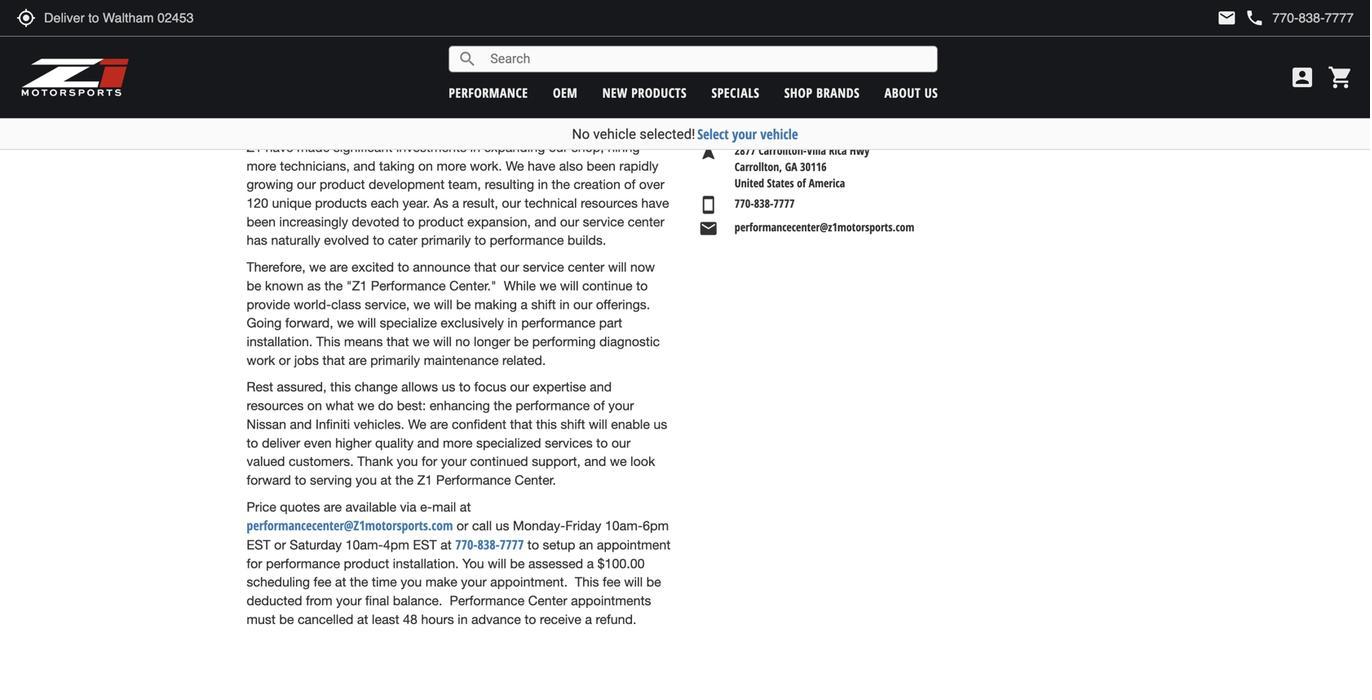 Task type: locate. For each thing, give the bounding box(es) containing it.
mail left phone
[[1217, 8, 1237, 28]]

unique
[[272, 196, 311, 211]]

0 vertical spatial for
[[539, 39, 555, 54]]

0 horizontal spatial shift
[[531, 297, 556, 312]]

7777 for the bottom 770-838-7777 link
[[500, 536, 524, 554]]

1 vertical spatial center
[[568, 260, 605, 275]]

0 horizontal spatial resources
[[247, 399, 304, 414]]

expertise inside the at z1, we take pride in being the global leader in nissan and infiniti parts and performance. our dedication to these brands for over 20 years has allowed us to establish our expertise and earn this prestigious title. one of the key contributors to our knowledge base has been our service center, which has been at the core of our operations since the beginning.
[[406, 57, 460, 72]]

770-
[[735, 196, 754, 211], [455, 536, 478, 554]]

you down quality
[[397, 454, 418, 470]]

0 vertical spatial 770-
[[735, 196, 754, 211]]

you
[[463, 557, 484, 572]]

1 horizontal spatial saturday
[[707, 44, 753, 57]]

us up the enhancing
[[442, 380, 456, 395]]

have
[[355, 121, 383, 136], [266, 140, 293, 155], [528, 159, 556, 174], [641, 196, 669, 211]]

0 vertical spatial we
[[506, 159, 524, 174]]

0 vertical spatial 7777
[[774, 196, 795, 211]]

0 horizontal spatial 10am-
[[346, 538, 383, 553]]

performance up service,
[[371, 279, 446, 294]]

we right 'z1,'
[[285, 20, 302, 35]]

has up therefore,
[[247, 233, 267, 248]]

mail inside price quotes are available via e-mail at performancecenter@z1motorsports.com
[[432, 500, 456, 515]]

as
[[434, 196, 449, 211]]

over down rapidly
[[639, 177, 665, 192]]

0 vertical spatial 838-
[[754, 196, 774, 211]]

0 horizontal spatial installation.
[[247, 334, 313, 350]]

appointments
[[571, 594, 651, 609]]

will
[[608, 260, 627, 275], [560, 279, 579, 294], [434, 297, 453, 312], [358, 316, 376, 331], [433, 334, 452, 350], [589, 417, 608, 432], [488, 557, 507, 572], [624, 575, 643, 590]]

to down the global
[[444, 39, 456, 54]]

0 horizontal spatial products
[[315, 196, 367, 211]]

0 horizontal spatial nissan
[[247, 417, 286, 432]]

1 vertical spatial 770-838-7777 link
[[455, 536, 524, 554]]

infiniti
[[601, 20, 636, 35], [316, 417, 350, 432]]

performance inside to setup an appointment for performance product installation. you will be assessed a $100.00 scheduling fee at the time you make your appointment.  this fee will be deducted from your final balance.  performance center appointments must be cancelled at least 48 hours in advance to receive a refund.
[[266, 557, 340, 572]]

fee up 'from'
[[314, 575, 332, 590]]

2 horizontal spatial z1
[[707, 123, 717, 138]]

1 horizontal spatial center
[[628, 214, 665, 230]]

1 vertical spatial 10am-
[[346, 538, 383, 553]]

770- up 'you'
[[455, 536, 478, 554]]

resources inside rest assured, this change allows us to focus our expertise and resources on what we do best: enhancing the performance of your nissan and infiniti vehicles. we are confident that this shift will enable us to deliver even higher quality and more specialized services to our valued customers. thank you for your continued support, and we look forward to serving you at the z1 performance center.
[[247, 399, 304, 414]]

will left continue
[[560, 279, 579, 294]]

0 horizontal spatial expertise
[[406, 57, 460, 72]]

the inside to setup an appointment for performance product installation. you will be assessed a $100.00 scheduling fee at the time you make your appointment.  this fee will be deducted from your final balance.  performance center appointments must be cancelled at least 48 hours in advance to receive a refund.
[[350, 575, 368, 590]]

2877 carrollton-villa rica hwy carrollton, ga 30116 united states of america
[[735, 143, 870, 191]]

0 horizontal spatial infiniti
[[316, 417, 350, 432]]

service inside unlike others who have shifted their focus solely to online sales, we at z1 have made significant investments in expanding our shop, hiring more technicians, and taking on more work. we have also been rapidly growing our product development team, resulting in the creation of over 120 unique products each year. as a result, our technical resources have been increasingly devoted to product expansion, and our service center has naturally evolved to cater primarily to performance builds.
[[583, 214, 624, 230]]

this up what
[[330, 380, 351, 395]]

shop,
[[572, 140, 604, 155]]

are up performancecenter@z1motorsports.com
[[324, 500, 342, 515]]

of down rapidly
[[624, 177, 636, 192]]

to right services
[[596, 436, 608, 451]]

has inside unlike others who have shifted their focus solely to online sales, we at z1 have made significant investments in expanding our shop, hiring more technicians, and taking on more work. we have also been rapidly growing our product development team, resulting in the creation of over 120 unique products each year. as a result, our technical resources have been increasingly devoted to product expansion, and our service center has naturally evolved to cater primarily to performance builds.
[[247, 233, 267, 248]]

1 vertical spatial saturday
[[290, 538, 342, 553]]

1 horizontal spatial vehicle
[[761, 125, 798, 144]]

1 horizontal spatial we
[[506, 159, 524, 174]]

0 vertical spatial 10am-
[[605, 519, 643, 534]]

or
[[279, 353, 291, 368], [457, 519, 469, 534], [274, 538, 286, 553]]

focus up the enhancing
[[474, 380, 507, 395]]

2 vertical spatial you
[[401, 575, 422, 590]]

infiniti down what
[[316, 417, 350, 432]]

nissan inside the at z1, we take pride in being the global leader in nissan and infiniti parts and performance. our dedication to these brands for over 20 years has allowed us to establish our expertise and earn this prestigious title. one of the key contributors to our knowledge base has been our service center, which has been at the core of our operations since the beginning.
[[532, 20, 572, 35]]

at inside or call us monday-friday 10am-6pm est or saturday 10am-4pm est at
[[441, 538, 452, 553]]

performance up the advance on the bottom
[[450, 594, 525, 609]]

0 vertical spatial this
[[316, 334, 340, 350]]

1 horizontal spatial resources
[[581, 196, 638, 211]]

at down thank
[[381, 473, 392, 488]]

us
[[925, 84, 938, 102]]

0 vertical spatial expertise
[[406, 57, 460, 72]]

1 horizontal spatial 770-
[[735, 196, 754, 211]]

establish
[[328, 57, 380, 72]]

0 vertical spatial performance
[[371, 279, 446, 294]]

center
[[528, 594, 567, 609]]

resulting
[[485, 177, 534, 192]]

$100.00
[[598, 557, 645, 572]]

we
[[506, 159, 524, 174], [408, 417, 426, 432]]

7777 down 'states'
[[774, 196, 795, 211]]

0 horizontal spatial center
[[568, 260, 605, 275]]

0 vertical spatial installation.
[[247, 334, 313, 350]]

performance inside to setup an appointment for performance product installation. you will be assessed a $100.00 scheduling fee at the time you make your appointment.  this fee will be deducted from your final balance.  performance center appointments must be cancelled at least 48 hours in advance to receive a refund.
[[450, 594, 525, 609]]

to up the enhancing
[[459, 380, 471, 395]]

available
[[346, 500, 397, 515]]

6pm
[[1068, 24, 1091, 37]]

setup
[[543, 538, 575, 553]]

the up technical
[[552, 177, 570, 192]]

10am- up appointment
[[605, 519, 643, 534]]

performance down expansion,
[[490, 233, 564, 248]]

announce
[[413, 260, 471, 275]]

therefore,
[[247, 260, 306, 275]]

1 vertical spatial products
[[315, 196, 367, 211]]

phone
[[1245, 8, 1265, 28]]

2 vertical spatial service
[[523, 260, 564, 275]]

0 horizontal spatial monday-
[[513, 519, 565, 534]]

expertise
[[406, 57, 460, 72], [533, 380, 586, 395]]

0 vertical spatial z1
[[707, 123, 717, 138]]

est
[[1095, 24, 1116, 37], [247, 538, 271, 553], [413, 538, 437, 553]]

new
[[603, 84, 628, 102]]

e-
[[420, 500, 432, 515]]

now
[[630, 260, 655, 275]]

saturday inside or call us monday-friday 10am-6pm est or saturday 10am-4pm est at
[[290, 538, 342, 553]]

states
[[767, 176, 794, 191]]

1 horizontal spatial on
[[418, 159, 433, 174]]

1 vertical spatial nissan
[[247, 417, 286, 432]]

of
[[247, 76, 258, 91], [450, 94, 462, 110], [797, 176, 806, 191], [624, 177, 636, 192], [594, 399, 605, 414]]

at
[[247, 20, 259, 35]]

a right "as"
[[452, 196, 459, 211]]

1 vertical spatial over
[[639, 177, 665, 192]]

est right 4pm
[[413, 538, 437, 553]]

at down beginning.
[[643, 121, 654, 136]]

are down the enhancing
[[430, 417, 448, 432]]

1 vertical spatial installation.
[[393, 557, 459, 572]]

a left refund.
[[585, 613, 592, 628]]

enable
[[611, 417, 650, 432]]

brands right shop
[[817, 84, 860, 102]]

0 horizontal spatial 7777
[[500, 536, 524, 554]]

we left look on the left bottom of the page
[[610, 454, 627, 470]]

quality
[[375, 436, 414, 451]]

expansion,
[[467, 214, 531, 230]]

taking
[[379, 159, 415, 174]]

we up specialize
[[413, 297, 430, 312]]

1 horizontal spatial monday-
[[707, 24, 753, 37]]

0 horizontal spatial est
[[247, 538, 271, 553]]

nissan inside rest assured, this change allows us to focus our expertise and resources on what we do best: enhancing the performance of your nissan and infiniti vehicles. we are confident that this shift will enable us to deliver even higher quality and more specialized services to our valued customers. thank you for your continued support, and we look forward to serving you at the z1 performance center.
[[247, 417, 286, 432]]

shift down while
[[531, 297, 556, 312]]

0 horizontal spatial over
[[559, 39, 584, 54]]

nissan up prestigious
[[532, 20, 572, 35]]

mail link
[[1217, 8, 1237, 28]]

center inside therefore, we are excited to announce that our service center will now be known as the "z1 performance center."  while we will continue to provide world-class service, we will be making a shift in our offerings. going forward, we will specialize exclusively in performance part installation. this means that we will no longer be performing diagnostic work or jobs that are primarily maintenance related.
[[568, 260, 605, 275]]

saturday up the 'sunday'
[[707, 44, 753, 57]]

saturday down performancecenter@z1motorsports.com
[[290, 538, 342, 553]]

be up exclusively
[[456, 297, 471, 312]]

us
[[295, 57, 309, 72], [442, 380, 456, 395], [654, 417, 667, 432], [496, 519, 509, 534]]

jobs
[[294, 353, 319, 368]]

we inside unlike others who have shifted their focus solely to online sales, we at z1 have made significant investments in expanding our shop, hiring more technicians, and taking on more work. we have also been rapidly growing our product development team, resulting in the creation of over 120 unique products each year. as a result, our technical resources have been increasingly devoted to product expansion, and our service center has naturally evolved to cater primarily to performance builds.
[[506, 159, 524, 174]]

7777
[[774, 196, 795, 211], [500, 536, 524, 554]]

installation.
[[247, 334, 313, 350], [393, 557, 459, 572]]

we inside unlike others who have shifted their focus solely to online sales, we at z1 have made significant investments in expanding our shop, hiring more technicians, and taking on more work. we have also been rapidly growing our product development team, resulting in the creation of over 120 unique products each year. as a result, our technical resources have been increasingly devoted to product expansion, and our service center has naturally evolved to cater primarily to performance builds.
[[623, 121, 639, 136]]

0 vertical spatial you
[[397, 454, 418, 470]]

excited
[[352, 260, 394, 275]]

2 vertical spatial product
[[344, 557, 389, 572]]

expertise inside rest assured, this change allows us to focus our expertise and resources on what we do best: enhancing the performance of your nissan and infiniti vehicles. we are confident that this shift will enable us to deliver even higher quality and more specialized services to our valued customers. thank you for your continued support, and we look forward to serving you at the z1 performance center.
[[533, 380, 586, 395]]

carrollton-
[[759, 143, 807, 158]]

installation. down the "going"
[[247, 334, 313, 350]]

z1 up navigation
[[707, 123, 717, 138]]

838- down united
[[754, 196, 774, 211]]

diagnostic
[[600, 334, 660, 350]]

0 vertical spatial center
[[628, 214, 665, 230]]

of inside rest assured, this change allows us to focus our expertise and resources on what we do best: enhancing the performance of your nissan and infiniti vehicles. we are confident that this shift will enable us to deliver even higher quality and more specialized services to our valued customers. thank you for your continued support, and we look forward to serving you at the z1 performance center.
[[594, 399, 605, 414]]

to setup an appointment for performance product installation. you will be assessed a $100.00 scheduling fee at the time you make your appointment.  this fee will be deducted from your final balance.  performance center appointments must be cancelled at least 48 hours in advance to receive a refund.
[[247, 538, 671, 628]]

we inside rest assured, this change allows us to focus our expertise and resources on what we do best: enhancing the performance of your nissan and infiniti vehicles. we are confident that this shift will enable us to deliver even higher quality and more specialized services to our valued customers. thank you for your continued support, and we look forward to serving you at the z1 performance center.
[[408, 417, 426, 432]]

that inside rest assured, this change allows us to focus our expertise and resources on what we do best: enhancing the performance of your nissan and infiniti vehicles. we are confident that this shift will enable us to deliver even higher quality and more specialized services to our valued customers. thank you for your continued support, and we look forward to serving you at the z1 performance center.
[[510, 417, 533, 432]]

performancecenter@z1motorsports.com link
[[727, 219, 923, 239]]

1 vertical spatial friday
[[565, 519, 601, 534]]

means
[[344, 334, 383, 350]]

will up exclusively
[[434, 297, 453, 312]]

1 vertical spatial service
[[583, 214, 624, 230]]

your
[[732, 125, 757, 144], [609, 399, 634, 414], [441, 454, 467, 470], [461, 575, 487, 590], [336, 594, 362, 609]]

make
[[426, 575, 457, 590]]

growing
[[247, 177, 293, 192]]

0 horizontal spatial we
[[408, 417, 426, 432]]

global
[[440, 20, 475, 35]]

are up "z1
[[330, 260, 348, 275]]

1 horizontal spatial fee
[[603, 575, 621, 590]]

at inside price quotes are available via e-mail at performancecenter@z1motorsports.com
[[460, 500, 471, 515]]

performance inside therefore, we are excited to announce that our service center will now be known as the "z1 performance center."  while we will continue to provide world-class service, we will be making a shift in our offerings. going forward, we will specialize exclusively in performance part installation. this means that we will no longer be performing diagnostic work or jobs that are primarily maintenance related.
[[521, 316, 596, 331]]

will left no
[[433, 334, 452, 350]]

you down thank
[[356, 473, 377, 488]]

1 vertical spatial this
[[330, 380, 351, 395]]

this inside the at z1, we take pride in being the global leader in nissan and infiniti parts and performance. our dedication to these brands for over 20 years has allowed us to establish our expertise and earn this prestigious title. one of the key contributors to our knowledge base has been our service center, which has been at the core of our operations since the beginning.
[[518, 57, 539, 72]]

0 vertical spatial on
[[418, 159, 433, 174]]

0 horizontal spatial on
[[307, 399, 322, 414]]

focus
[[459, 121, 491, 136], [474, 380, 507, 395]]

2 horizontal spatial for
[[539, 39, 555, 54]]

2 vertical spatial for
[[247, 557, 262, 572]]

in up work.
[[470, 140, 480, 155]]

0 vertical spatial primarily
[[421, 233, 471, 248]]

mail
[[1217, 8, 1237, 28], [432, 500, 456, 515]]

select
[[697, 125, 729, 144]]

what
[[326, 399, 354, 414]]

been
[[543, 76, 572, 91], [352, 94, 381, 110], [587, 159, 616, 174], [247, 214, 276, 230]]

vehicle up ga
[[761, 125, 798, 144]]

will left enable
[[589, 417, 608, 432]]

1 vertical spatial 7777
[[500, 536, 524, 554]]

that right jobs
[[323, 353, 345, 368]]

Search search field
[[477, 47, 937, 72]]

prestigious
[[543, 57, 607, 72]]

1 horizontal spatial this
[[575, 575, 599, 590]]

at up the shifted
[[384, 94, 396, 110]]

the left time on the bottom left of the page
[[350, 575, 368, 590]]

0 horizontal spatial friday
[[565, 519, 601, 534]]

0 horizontal spatial primarily
[[370, 353, 420, 368]]

0 vertical spatial saturday
[[707, 44, 753, 57]]

saturday
[[707, 44, 753, 57], [290, 538, 342, 553]]

serving
[[310, 473, 352, 488]]

an
[[579, 538, 593, 553]]

0 vertical spatial 770-838-7777 link
[[727, 196, 803, 215]]

shift inside therefore, we are excited to announce that our service center will now be known as the "z1 performance center."  while we will continue to provide world-class service, we will be making a shift in our offerings. going forward, we will specialize exclusively in performance part installation. this means that we will no longer be performing diagnostic work or jobs that are primarily maintenance related.
[[531, 297, 556, 312]]

focus inside unlike others who have shifted their focus solely to online sales, we at z1 have made significant investments in expanding our shop, hiring more technicians, and taking on more work. we have also been rapidly growing our product development team, resulting in the creation of over 120 unique products each year. as a result, our technical resources have been increasingly devoted to product expansion, and our service center has naturally evolved to cater primarily to performance builds.
[[459, 121, 491, 136]]

performancecenter@z1motorsports.com link
[[247, 517, 453, 535]]

primarily up announce
[[421, 233, 471, 248]]

brands up the earn
[[495, 39, 536, 54]]

shopping_cart link
[[1324, 64, 1354, 91]]

will inside rest assured, this change allows us to focus our expertise and resources on what we do best: enhancing the performance of your nissan and infiniti vehicles. we are confident that this shift will enable us to deliver even higher quality and more specialized services to our valued customers. thank you for your continued support, and we look forward to serving you at the z1 performance center.
[[589, 417, 608, 432]]

be down appointment
[[647, 575, 661, 590]]

performance down continued
[[436, 473, 511, 488]]

select your vehicle link
[[697, 125, 798, 144]]

quotes
[[280, 500, 320, 515]]

or left jobs
[[279, 353, 291, 368]]

scheduling
[[247, 575, 310, 590]]

more down 'confident' at the left
[[443, 436, 473, 451]]

expanding
[[484, 140, 545, 155]]

770-838-7777 link down call
[[455, 536, 524, 554]]

for up prestigious
[[539, 39, 555, 54]]

0 vertical spatial nissan
[[532, 20, 572, 35]]

on inside rest assured, this change allows us to focus our expertise and resources on what we do best: enhancing the performance of your nissan and infiniti vehicles. we are confident that this shift will enable us to deliver even higher quality and more specialized services to our valued customers. thank you for your continued support, and we look forward to serving you at the z1 performance center.
[[307, 399, 322, 414]]

0 horizontal spatial 770-
[[455, 536, 478, 554]]

0 vertical spatial or
[[279, 353, 291, 368]]

7777 left setup
[[500, 536, 524, 554]]

be up related. at the left bottom of page
[[514, 334, 529, 350]]

for up e-
[[422, 454, 437, 470]]

final
[[365, 594, 389, 609]]

1 vertical spatial monday-
[[513, 519, 565, 534]]

product down technicians,
[[320, 177, 365, 192]]

1 vertical spatial this
[[575, 575, 599, 590]]

to left setup
[[528, 538, 539, 553]]

of inside unlike others who have shifted their focus solely to online sales, we at z1 have made significant investments in expanding our shop, hiring more technicians, and taking on more work. we have also been rapidly growing our product development team, resulting in the creation of over 120 unique products each year. as a result, our technical resources have been increasingly devoted to product expansion, and our service center has naturally evolved to cater primarily to performance builds.
[[624, 177, 636, 192]]

performance.
[[272, 39, 351, 54]]

at z1, we take pride in being the global leader in nissan and infiniti parts and performance. our dedication to these brands for over 20 years has allowed us to establish our expertise and earn this prestigious title. one of the key contributors to our knowledge base has been our service center, which has been at the core of our operations since the beginning.
[[247, 20, 671, 110]]

focus right the their
[[459, 121, 491, 136]]

builds.
[[568, 233, 606, 248]]

est right 6pm
[[1095, 24, 1116, 37]]

0 vertical spatial over
[[559, 39, 584, 54]]

0 horizontal spatial 770-838-7777 link
[[455, 536, 524, 554]]

1 vertical spatial shift
[[561, 417, 585, 432]]

focus inside rest assured, this change allows us to focus our expertise and resources on what we do best: enhancing the performance of your nissan and infiniti vehicles. we are confident that this shift will enable us to deliver even higher quality and more specialized services to our valued customers. thank you for your continued support, and we look forward to serving you at the z1 performance center.
[[474, 380, 507, 395]]

center.
[[515, 473, 556, 488]]

in up technical
[[538, 177, 548, 192]]

est down price
[[247, 538, 271, 553]]

0 vertical spatial resources
[[581, 196, 638, 211]]

1 vertical spatial on
[[307, 399, 322, 414]]

of up "center,"
[[247, 76, 258, 91]]

1 vertical spatial for
[[422, 454, 437, 470]]

1 vertical spatial expertise
[[533, 380, 586, 395]]

primarily inside therefore, we are excited to announce that our service center will now be known as the "z1 performance center."  while we will continue to provide world-class service, we will be making a shift in our offerings. going forward, we will specialize exclusively in performance part installation. this means that we will no longer be performing diagnostic work or jobs that are primarily maintenance related.
[[370, 353, 420, 368]]

installation. inside therefore, we are excited to announce that our service center will now be known as the "z1 performance center."  while we will continue to provide world-class service, we will be making a shift in our offerings. going forward, we will specialize exclusively in performance part installation. this means that we will no longer be performing diagnostic work or jobs that are primarily maintenance related.
[[247, 334, 313, 350]]

primarily inside unlike others who have shifted their focus solely to online sales, we at z1 have made significant investments in expanding our shop, hiring more technicians, and taking on more work. we have also been rapidly growing our product development team, resulting in the creation of over 120 unique products each year. as a result, our technical resources have been increasingly devoted to product expansion, and our service center has naturally evolved to cater primarily to performance builds.
[[421, 233, 471, 248]]

1 vertical spatial 770-838-7777
[[455, 536, 524, 554]]

770-838-7777 down united
[[735, 196, 795, 211]]

confident
[[452, 417, 507, 432]]

0 vertical spatial friday
[[753, 24, 784, 37]]

your right the select at right top
[[732, 125, 757, 144]]

change
[[355, 380, 398, 395]]

hiring
[[608, 140, 640, 155]]

1 horizontal spatial nissan
[[532, 20, 572, 35]]

1 vertical spatial 838-
[[478, 536, 500, 554]]

center up now
[[628, 214, 665, 230]]

0 horizontal spatial this
[[316, 334, 340, 350]]

1 vertical spatial primarily
[[370, 353, 420, 368]]

refund.
[[596, 613, 637, 628]]

deducted
[[247, 594, 302, 609]]

770- down united
[[735, 196, 754, 211]]

1 vertical spatial z1
[[247, 140, 262, 155]]

vehicle inside no vehicle selected! select your vehicle
[[593, 126, 636, 142]]

are inside rest assured, this change allows us to focus our expertise and resources on what we do best: enhancing the performance of your nissan and infiniti vehicles. we are confident that this shift will enable us to deliver even higher quality and more specialized services to our valued customers. thank you for your continued support, and we look forward to serving you at the z1 performance center.
[[430, 417, 448, 432]]

no vehicle selected! select your vehicle
[[572, 125, 798, 144]]

over inside the at z1, we take pride in being the global leader in nissan and infiniti parts and performance. our dedication to these brands for over 20 years has allowed us to establish our expertise and earn this prestigious title. one of the key contributors to our knowledge base has been our service center, which has been at the core of our operations since the beginning.
[[559, 39, 584, 54]]

primarily up change on the left of page
[[370, 353, 420, 368]]

1 horizontal spatial expertise
[[533, 380, 586, 395]]

we
[[285, 20, 302, 35], [623, 121, 639, 136], [309, 260, 326, 275], [540, 279, 557, 294], [413, 297, 430, 312], [337, 316, 354, 331], [413, 334, 430, 350], [358, 399, 375, 414], [610, 454, 627, 470]]

performance up performing
[[521, 316, 596, 331]]

10am- down performancecenter@z1motorsports.com
[[346, 538, 383, 553]]

1 horizontal spatial shift
[[561, 417, 585, 432]]

new products link
[[603, 84, 687, 102]]

installation. inside to setup an appointment for performance product installation. you will be assessed a $100.00 scheduling fee at the time you make your appointment.  this fee will be deducted from your final balance.  performance center appointments must be cancelled at least 48 hours in advance to receive a refund.
[[393, 557, 459, 572]]

1 vertical spatial resources
[[247, 399, 304, 414]]

we down class
[[337, 316, 354, 331]]

mail phone
[[1217, 8, 1265, 28]]

we down best:
[[408, 417, 426, 432]]

1 vertical spatial brands
[[817, 84, 860, 102]]

1 horizontal spatial over
[[639, 177, 665, 192]]

0 horizontal spatial 838-
[[478, 536, 500, 554]]

0 vertical spatial this
[[518, 57, 539, 72]]

1 horizontal spatial 10am-
[[605, 519, 643, 534]]

in inside to setup an appointment for performance product installation. you will be assessed a $100.00 scheduling fee at the time you make your appointment.  this fee will be deducted from your final balance.  performance center appointments must be cancelled at least 48 hours in advance to receive a refund.
[[458, 613, 468, 628]]

that
[[474, 260, 497, 275], [387, 334, 409, 350], [323, 353, 345, 368], [510, 417, 533, 432]]

each
[[371, 196, 399, 211]]

earn
[[489, 57, 515, 72]]

of down ga
[[797, 176, 806, 191]]

base
[[487, 76, 515, 91]]

us inside the at z1, we take pride in being the global leader in nissan and infiniti parts and performance. our dedication to these brands for over 20 years has allowed us to establish our expertise and earn this prestigious title. one of the key contributors to our knowledge base has been our service center, which has been at the core of our operations since the beginning.
[[295, 57, 309, 72]]

are inside price quotes are available via e-mail at performancecenter@z1motorsports.com
[[324, 500, 342, 515]]

0 horizontal spatial z1
[[247, 140, 262, 155]]

monday- up setup
[[513, 519, 565, 534]]

expertise up knowledge in the left of the page
[[406, 57, 460, 72]]

1 vertical spatial infiniti
[[316, 417, 350, 432]]

monday-friday
[[707, 24, 784, 37]]

770-838-7777 down call
[[455, 536, 524, 554]]

0 vertical spatial 770-838-7777
[[735, 196, 795, 211]]

at up make
[[441, 538, 452, 553]]

9am
[[1033, 24, 1057, 37]]

1 horizontal spatial z1
[[417, 473, 433, 488]]



Task type: vqa. For each thing, say whether or not it's contained in the screenshot.
the bottommost Flywheel
no



Task type: describe. For each thing, give the bounding box(es) containing it.
performance inside rest assured, this change allows us to focus our expertise and resources on what we do best: enhancing the performance of your nissan and infiniti vehicles. we are confident that this shift will enable us to deliver even higher quality and more specialized services to our valued customers. thank you for your continued support, and we look forward to serving you at the z1 performance center.
[[516, 399, 590, 414]]

made
[[297, 140, 330, 155]]

these
[[460, 39, 492, 54]]

we inside the at z1, we take pride in being the global leader in nissan and infiniti parts and performance. our dedication to these brands for over 20 years has allowed us to establish our expertise and earn this prestigious title. one of the key contributors to our knowledge base has been our service center, which has been at the core of our operations since the beginning.
[[285, 20, 302, 35]]

z1 inside unlike others who have shifted their focus solely to online sales, we at z1 have made significant investments in expanding our shop, hiring more technicians, and taking on more work. we have also been rapidly growing our product development team, resulting in the creation of over 120 unique products each year. as a result, our technical resources have been increasingly devoted to product expansion, and our service center has naturally evolved to cater primarily to performance builds.
[[247, 140, 262, 155]]

a inside unlike others who have shifted their focus solely to online sales, we at z1 have made significant investments in expanding our shop, hiring more technicians, and taking on more work. we have also been rapidly growing our product development team, resulting in the creation of over 120 unique products each year. as a result, our technical resources have been increasingly devoted to product expansion, and our service center has naturally evolved to cater primarily to performance builds.
[[452, 196, 459, 211]]

thank
[[357, 454, 393, 470]]

infiniti inside the at z1, we take pride in being the global leader in nissan and infiniti parts and performance. our dedication to these brands for over 20 years has allowed us to establish our expertise and earn this prestigious title. one of the key contributors to our knowledge base has been our service center, which has been at the core of our operations since the beginning.
[[601, 20, 636, 35]]

the up via
[[395, 473, 414, 488]]

to down the performance.
[[313, 57, 324, 72]]

part
[[599, 316, 622, 331]]

performancecenter@z1motorsports.com
[[247, 517, 453, 535]]

center inside unlike others who have shifted their focus solely to online sales, we at z1 have made significant investments in expanding our shop, hiring more technicians, and taking on more work. we have also been rapidly growing our product development team, resulting in the creation of over 120 unique products each year. as a result, our technical resources have been increasingly devoted to product expansion, and our service center has naturally evolved to cater primarily to performance builds.
[[628, 214, 665, 230]]

development
[[369, 177, 445, 192]]

performing
[[532, 334, 596, 350]]

48
[[403, 613, 418, 628]]

of inside '2877 carrollton-villa rica hwy carrollton, ga 30116 united states of america'
[[797, 176, 806, 191]]

1 horizontal spatial friday
[[753, 24, 784, 37]]

technicians,
[[280, 159, 350, 174]]

1 horizontal spatial 838-
[[754, 196, 774, 211]]

your up enable
[[609, 399, 634, 414]]

over inside unlike others who have shifted their focus solely to online sales, we at z1 have made significant investments in expanding our shop, hiring more technicians, and taking on more work. we have also been rapidly growing our product development team, resulting in the creation of over 120 unique products each year. as a result, our technical resources have been increasingly devoted to product expansion, and our service center has naturally evolved to cater primarily to performance builds.
[[639, 177, 665, 192]]

center,
[[247, 94, 286, 110]]

higher
[[335, 436, 372, 451]]

your left final
[[336, 594, 362, 609]]

customers.
[[289, 454, 354, 470]]

beginning.
[[610, 94, 671, 110]]

the inside therefore, we are excited to announce that our service center will now be known as the "z1 performance center."  while we will continue to provide world-class service, we will be making a shift in our offerings. going forward, we will specialize exclusively in performance part installation. this means that we will no longer be performing diagnostic work or jobs that are primarily maintenance related.
[[325, 279, 343, 294]]

rapidly
[[619, 159, 659, 174]]

leader
[[479, 20, 515, 35]]

2 fee from the left
[[603, 575, 621, 590]]

time
[[372, 575, 397, 590]]

to down dedication at top
[[382, 76, 393, 91]]

service inside therefore, we are excited to announce that our service center will now be known as the "z1 performance center."  while we will continue to provide world-class service, we will be making a shift in our offerings. going forward, we will specialize exclusively in performance part installation. this means that we will no longer be performing diagnostic work or jobs that are primarily maintenance related.
[[523, 260, 564, 275]]

search
[[458, 49, 477, 69]]

to down center
[[525, 613, 536, 628]]

us inside or call us monday-friday 10am-6pm est or saturday 10am-4pm est at
[[496, 519, 509, 534]]

oem
[[553, 84, 578, 102]]

a down 'an'
[[587, 557, 594, 572]]

resources inside unlike others who have shifted their focus solely to online sales, we at z1 have made significant investments in expanding our shop, hiring more technicians, and taking on more work. we have also been rapidly growing our product development team, resulting in the creation of over 120 unique products each year. as a result, our technical resources have been increasingly devoted to product expansion, and our service center has naturally evolved to cater primarily to performance builds.
[[581, 196, 638, 211]]

phone link
[[1245, 8, 1354, 28]]

1 horizontal spatial 770-838-7777 link
[[727, 196, 803, 215]]

this inside therefore, we are excited to announce that our service center will now be known as the "z1 performance center."  while we will continue to provide world-class service, we will be making a shift in our offerings. going forward, we will specialize exclusively in performance part installation. this means that we will no longer be performing diagnostic work or jobs that are primarily maintenance related.
[[316, 334, 340, 350]]

1 horizontal spatial brands
[[817, 84, 860, 102]]

1 vertical spatial or
[[457, 519, 469, 534]]

my_location
[[16, 8, 36, 28]]

be up provide
[[247, 279, 261, 294]]

sunday
[[707, 64, 746, 78]]

for inside to setup an appointment for performance product installation. you will be assessed a $100.00 scheduling fee at the time you make your appointment.  this fee will be deducted from your final balance.  performance center appointments must be cancelled at least 48 hours in advance to receive a refund.
[[247, 557, 262, 572]]

6pm
[[643, 519, 669, 534]]

service inside the at z1, we take pride in being the global leader in nissan and infiniti parts and performance. our dedication to these brands for over 20 years has allowed us to establish our expertise and earn this prestigious title. one of the key contributors to our knowledge base has been our service center, which has been at the core of our operations since the beginning.
[[599, 76, 640, 91]]

shopping_cart
[[1328, 64, 1354, 91]]

which
[[289, 94, 324, 110]]

we left do
[[358, 399, 375, 414]]

saturday sunday
[[707, 44, 753, 78]]

technical
[[525, 196, 577, 211]]

more inside rest assured, this change allows us to focus our expertise and resources on what we do best: enhancing the performance of your nissan and infiniti vehicles. we are confident that this shift will enable us to deliver even higher quality and more specialized services to our valued customers. thank you for your continued support, and we look forward to serving you at the z1 performance center.
[[443, 436, 473, 451]]

from
[[306, 594, 333, 609]]

hwy
[[850, 143, 870, 158]]

0 vertical spatial mail
[[1217, 8, 1237, 28]]

on inside unlike others who have shifted their focus solely to online sales, we at z1 have made significant investments in expanding our shop, hiring more technicians, and taking on more work. we have also been rapidly growing our product development team, resulting in the creation of over 120 unique products each year. as a result, our technical resources have been increasingly devoted to product expansion, and our service center has naturally evolved to cater primarily to performance builds.
[[418, 159, 433, 174]]

services
[[545, 436, 593, 451]]

1 horizontal spatial est
[[413, 538, 437, 553]]

support,
[[532, 454, 581, 470]]

will up means
[[358, 316, 376, 331]]

world-
[[294, 297, 331, 312]]

been up since
[[543, 76, 572, 91]]

team,
[[448, 177, 481, 192]]

will up continue
[[608, 260, 627, 275]]

been up creation
[[587, 159, 616, 174]]

have down rapidly
[[641, 196, 669, 211]]

key
[[284, 76, 304, 91]]

shop
[[784, 84, 813, 102]]

least
[[372, 613, 399, 628]]

20
[[588, 39, 602, 54]]

continued
[[470, 454, 528, 470]]

naturally
[[271, 233, 320, 248]]

30116
[[800, 159, 827, 175]]

for inside rest assured, this change allows us to focus our expertise and resources on what we do best: enhancing the performance of your nissan and infiniti vehicles. we are confident that this shift will enable us to deliver even higher quality and more specialized services to our valued customers. thank you for your continued support, and we look forward to serving you at the z1 performance center.
[[422, 454, 437, 470]]

to down expansion,
[[475, 233, 486, 248]]

9am - 6pm est
[[1033, 24, 1116, 37]]

and up enable
[[590, 380, 612, 395]]

we down specialize
[[413, 334, 430, 350]]

unlike others who have shifted their focus solely to online sales, we at z1 have made significant investments in expanding our shop, hiring more technicians, and taking on more work. we have also been rapidly growing our product development team, resulting in the creation of over 120 unique products each year. as a result, our technical resources have been increasingly devoted to product expansion, and our service center has naturally evolved to cater primarily to performance builds.
[[247, 121, 669, 248]]

class
[[331, 297, 361, 312]]

to down cater
[[398, 260, 409, 275]]

knowledge
[[420, 76, 483, 91]]

been down contributors
[[352, 94, 381, 110]]

exclusively
[[441, 316, 504, 331]]

in down making
[[508, 316, 518, 331]]

online
[[547, 121, 582, 136]]

hours
[[421, 613, 454, 628]]

take
[[306, 20, 331, 35]]

and right quality
[[417, 436, 439, 451]]

significant
[[333, 140, 393, 155]]

us right enable
[[654, 417, 667, 432]]

0 vertical spatial products
[[631, 84, 687, 102]]

1 vertical spatial 770-
[[455, 536, 478, 554]]

provide
[[247, 297, 290, 312]]

dedication
[[380, 39, 441, 54]]

via
[[400, 500, 417, 515]]

the up dedication at top
[[418, 20, 436, 35]]

the down allowed
[[262, 76, 280, 91]]

has up one
[[641, 39, 662, 54]]

shop brands link
[[784, 84, 860, 102]]

1 vertical spatial you
[[356, 473, 377, 488]]

we up as
[[309, 260, 326, 275]]

z1 motorsports logo image
[[20, 57, 130, 98]]

been down 120
[[247, 214, 276, 230]]

2877
[[735, 143, 756, 158]]

-
[[1060, 24, 1065, 37]]

at inside rest assured, this change allows us to focus our expertise and resources on what we do best: enhancing the performance of your nissan and infiniti vehicles. we are confident that this shift will enable us to deliver even higher quality and more specialized services to our valued customers. thank you for your continued support, and we look forward to serving you at the z1 performance center.
[[381, 473, 392, 488]]

performance inside rest assured, this change allows us to focus our expertise and resources on what we do best: enhancing the performance of your nissan and infiniti vehicles. we are confident that this shift will enable us to deliver even higher quality and more specialized services to our valued customers. thank you for your continued support, and we look forward to serving you at the z1 performance center.
[[436, 473, 511, 488]]

be down deducted
[[279, 613, 294, 628]]

the inside unlike others who have shifted their focus solely to online sales, we at z1 have made significant investments in expanding our shop, hiring more technicians, and taking on more work. we have also been rapidly growing our product development team, resulting in the creation of over 120 unique products each year. as a result, our technical resources have been increasingly devoted to product expansion, and our service center has naturally evolved to cater primarily to performance builds.
[[552, 177, 570, 192]]

we right while
[[540, 279, 557, 294]]

be left assessed
[[510, 557, 525, 572]]

selected!
[[640, 126, 695, 142]]

one
[[639, 57, 663, 72]]

to up quotes
[[295, 473, 306, 488]]

advance
[[472, 613, 521, 628]]

your down 'you'
[[461, 575, 487, 590]]

will down $100.00
[[624, 575, 643, 590]]

operations
[[488, 94, 550, 110]]

z1 inside rest assured, this change allows us to focus our expertise and resources on what we do best: enhancing the performance of your nissan and infiniti vehicles. we are confident that this shift will enable us to deliver even higher quality and more specialized services to our valued customers. thank you for your continued support, and we look forward to serving you at the z1 performance center.
[[417, 473, 433, 488]]

about
[[885, 84, 921, 102]]

enhancing
[[430, 399, 490, 414]]

therefore, we are excited to announce that our service center will now be known as the "z1 performance center."  while we will continue to provide world-class service, we will be making a shift in our offerings. going forward, we will specialize exclusively in performance part installation. this means that we will no longer be performing diagnostic work or jobs that are primarily maintenance related.
[[247, 260, 660, 368]]

2 horizontal spatial est
[[1095, 24, 1116, 37]]

and down services
[[584, 454, 606, 470]]

and up even
[[290, 417, 312, 432]]

have down unlike
[[266, 140, 293, 155]]

has down contributors
[[327, 94, 348, 110]]

0 vertical spatial product
[[320, 177, 365, 192]]

call
[[472, 519, 492, 534]]

performance inside therefore, we are excited to announce that our service center will now be known as the "z1 performance center."  while we will continue to provide world-class service, we will be making a shift in our offerings. going forward, we will specialize exclusively in performance part installation. this means that we will no longer be performing diagnostic work or jobs that are primarily maintenance related.
[[371, 279, 446, 294]]

has up operations
[[519, 76, 540, 91]]

1 fee from the left
[[314, 575, 332, 590]]

1 vertical spatial product
[[418, 214, 464, 230]]

your down 'confident' at the left
[[441, 454, 467, 470]]

performance inside unlike others who have shifted their focus solely to online sales, we at z1 have made significant investments in expanding our shop, hiring more technicians, and taking on more work. we have also been rapidly growing our product development team, resulting in the creation of over 120 unique products each year. as a result, our technical resources have been increasingly devoted to product expansion, and our service center has naturally evolved to cater primarily to performance builds.
[[490, 233, 564, 248]]

in up performing
[[560, 297, 570, 312]]

united
[[735, 176, 764, 191]]

that down specialize
[[387, 334, 409, 350]]

products inside unlike others who have shifted their focus solely to online sales, we at z1 have made significant investments in expanding our shop, hiring more technicians, and taking on more work. we have also been rapidly growing our product development team, resulting in the creation of over 120 unique products each year. as a result, our technical resources have been increasingly devoted to product expansion, and our service center has naturally evolved to cater primarily to performance builds.
[[315, 196, 367, 211]]

0 vertical spatial monday-
[[707, 24, 753, 37]]

for inside the at z1, we take pride in being the global leader in nissan and infiniti parts and performance. our dedication to these brands for over 20 years has allowed us to establish our expertise and earn this prestigious title. one of the key contributors to our knowledge base has been our service center, which has been at the core of our operations since the beginning.
[[539, 39, 555, 54]]

shop brands
[[784, 84, 860, 102]]

evolved
[[324, 233, 369, 248]]

the left core on the top left
[[399, 94, 418, 110]]

and down technical
[[535, 214, 557, 230]]

the up 'confident' at the left
[[494, 399, 512, 414]]

their
[[430, 121, 455, 136]]

villa
[[807, 143, 826, 158]]

a inside therefore, we are excited to announce that our service center will now be known as the "z1 performance center."  while we will continue to provide world-class service, we will be making a shift in our offerings. going forward, we will specialize exclusively in performance part installation. this means that we will no longer be performing diagnostic work or jobs that are primarily maintenance related.
[[521, 297, 528, 312]]

price
[[247, 500, 276, 515]]

have left also at top
[[528, 159, 556, 174]]

or inside therefore, we are excited to announce that our service center will now be known as the "z1 performance center."  while we will continue to provide world-class service, we will be making a shift in our offerings. going forward, we will specialize exclusively in performance part installation. this means that we will no longer be performing diagnostic work or jobs that are primarily maintenance related.
[[279, 353, 291, 368]]

while
[[504, 279, 536, 294]]

that up making
[[474, 260, 497, 275]]

product inside to setup an appointment for performance product installation. you will be assessed a $100.00 scheduling fee at the time you make your appointment.  this fee will be deducted from your final balance.  performance center appointments must be cancelled at least 48 hours in advance to receive a refund.
[[344, 557, 389, 572]]

the up the sales, on the left top
[[588, 94, 606, 110]]

and up the 20
[[575, 20, 597, 35]]

year.
[[403, 196, 430, 211]]

to up valued
[[247, 436, 258, 451]]

work.
[[470, 159, 502, 174]]

account_box
[[1290, 64, 1316, 91]]

maintenance
[[424, 353, 499, 368]]

solely
[[495, 121, 528, 136]]

brands inside the at z1, we take pride in being the global leader in nissan and infiniti parts and performance. our dedication to these brands for over 20 years has allowed us to establish our expertise and earn this prestigious title. one of the key contributors to our knowledge base has been our service center, which has been at the core of our operations since the beginning.
[[495, 39, 536, 54]]

this inside to setup an appointment for performance product installation. you will be assessed a $100.00 scheduling fee at the time you make your appointment.  this fee will be deducted from your final balance.  performance center appointments must be cancelled at least 48 hours in advance to receive a refund.
[[575, 575, 599, 590]]

2 vertical spatial or
[[274, 538, 286, 553]]

to up cater
[[403, 214, 415, 230]]

or call us monday-friday 10am-6pm est or saturday 10am-4pm est at
[[247, 519, 669, 553]]

in up our at the top left of the page
[[368, 20, 378, 35]]

in right leader
[[518, 20, 529, 35]]

to down now
[[636, 279, 648, 294]]

performance down the earn
[[449, 84, 528, 102]]

at inside unlike others who have shifted their focus solely to online sales, we at z1 have made significant investments in expanding our shop, hiring more technicians, and taking on more work. we have also been rapidly growing our product development team, resulting in the creation of over 120 unique products each year. as a result, our technical resources have been increasingly devoted to product expansion, and our service center has naturally evolved to cater primarily to performance builds.
[[643, 121, 654, 136]]

1 horizontal spatial 770-838-7777
[[735, 196, 795, 211]]

receive
[[540, 613, 582, 628]]

are down means
[[349, 353, 367, 368]]

friday inside or call us monday-friday 10am-6pm est or saturday 10am-4pm est at
[[565, 519, 601, 534]]

infiniti inside rest assured, this change allows us to focus our expertise and resources on what we do best: enhancing the performance of your nissan and infiniti vehicles. we are confident that this shift will enable us to deliver even higher quality and more specialized services to our valued customers. thank you for your continued support, and we look forward to serving you at the z1 performance center.
[[316, 417, 350, 432]]

at left least
[[357, 613, 368, 628]]

shift inside rest assured, this change allows us to focus our expertise and resources on what we do best: enhancing the performance of your nissan and infiniti vehicles. we are confident that this shift will enable us to deliver even higher quality and more specialized services to our valued customers. thank you for your continued support, and we look forward to serving you at the z1 performance center.
[[561, 417, 585, 432]]

7777 for rightmost 770-838-7777 link
[[774, 196, 795, 211]]

our
[[354, 39, 376, 54]]

appointment
[[597, 538, 671, 553]]

2 vertical spatial this
[[536, 417, 557, 432]]

at inside the at z1, we take pride in being the global leader in nissan and infiniti parts and performance. our dedication to these brands for over 20 years has allowed us to establish our expertise and earn this prestigious title. one of the key contributors to our knowledge base has been our service center, which has been at the core of our operations since the beginning.
[[384, 94, 396, 110]]

to right the solely at top left
[[532, 121, 543, 136]]

and down these
[[463, 57, 485, 72]]

will right 'you'
[[488, 557, 507, 572]]

monday- inside or call us monday-friday 10am-6pm est or saturday 10am-4pm est at
[[513, 519, 565, 534]]

who
[[327, 121, 352, 136]]

vehicles.
[[354, 417, 405, 432]]

and down the significant
[[354, 159, 376, 174]]

core
[[421, 94, 447, 110]]

you inside to setup an appointment for performance product installation. you will be assessed a $100.00 scheduling fee at the time you make your appointment.  this fee will be deducted from your final balance.  performance center appointments must be cancelled at least 48 hours in advance to receive a refund.
[[401, 575, 422, 590]]

more up growing
[[247, 159, 276, 174]]

continue
[[582, 279, 633, 294]]

4pm
[[383, 538, 409, 553]]

of down knowledge in the left of the page
[[450, 94, 462, 110]]

have up the significant
[[355, 121, 383, 136]]

and down at
[[247, 39, 269, 54]]

more up team,
[[437, 159, 466, 174]]

at up 'cancelled'
[[335, 575, 346, 590]]

to down devoted
[[373, 233, 384, 248]]



